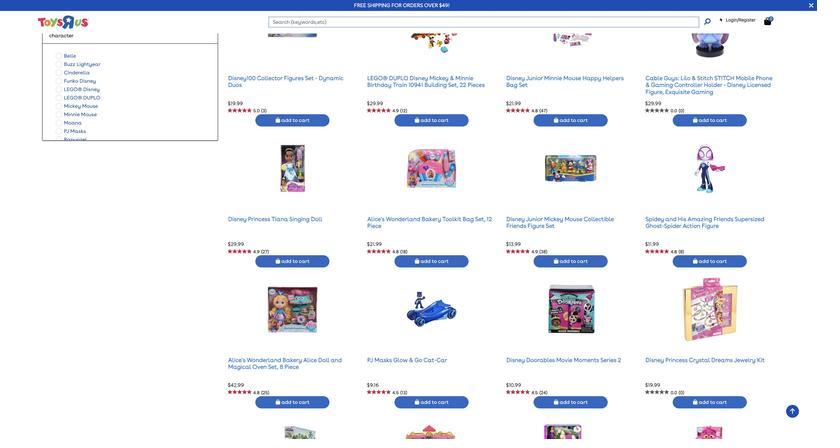 Task type: describe. For each thing, give the bounding box(es) containing it.
moana
[[64, 120, 82, 126]]

belle button
[[54, 52, 78, 60]]

set, inside lego® duplo disney mickey & minnie birthday train 10941 building set, 22 pieces
[[448, 82, 458, 88]]

disney princess tiana singing doll image
[[266, 136, 319, 201]]

mobile
[[736, 75, 755, 81]]

birthday
[[367, 82, 392, 88]]

4.8 for 4.8 (25)
[[253, 390, 260, 395]]

disney princess rapunzel and maximus image
[[545, 419, 598, 439]]

disney princess crystal dreams jewelry kit
[[646, 357, 765, 364]]

close button image
[[809, 2, 814, 9]]

licensed
[[747, 82, 771, 88]]

figure inside 'disney junior mickey mouse collectible friends figure set'
[[528, 223, 545, 229]]

- inside disney100 collector figures set - dynamic duos
[[315, 75, 317, 81]]

free shipping for orders over $49! link
[[354, 2, 450, 8]]

shopping bag image for lego® duplo disney mickey & minnie birthday train 10941 building set, 22 pieces
[[415, 118, 419, 123]]

0.0 (0) for princess
[[671, 390, 684, 395]]

(47)
[[540, 108, 547, 113]]

free shipping for orders over $49!
[[354, 2, 450, 8]]

happy
[[583, 75, 602, 81]]

cable guys: lilo & stitch stitch mobile phone & gaming controller holder - disney licensed figure, exquisite gaming
[[646, 75, 773, 95]]

alice's for alice's wonderland bakery toolkit bag set, 12 piece
[[367, 216, 385, 223]]

lego® disney button
[[54, 86, 102, 94]]

junior for mickey
[[526, 216, 543, 223]]

shopping bag image for disney doorables movie moments series 2
[[554, 400, 559, 405]]

22
[[460, 82, 466, 88]]

mickey inside 'disney junior mickey mouse collectible friends figure set'
[[544, 216, 563, 223]]

lilo
[[681, 75, 691, 81]]

shipping
[[368, 2, 390, 8]]

piece inside "alice's wonderland bakery toolkit bag set, 12 piece"
[[367, 223, 382, 229]]

4.8 for 4.8 (47)
[[532, 108, 538, 113]]

4.9 for disney princess tiana singing doll
[[253, 249, 260, 254]]

alice's wonderland bakery alice doll and magical oven set, 8 piece link
[[228, 357, 342, 371]]

disney princess ariel's land & sea castle image
[[405, 419, 458, 439]]

disney junior minnie mouse happy helpers bag set image
[[545, 0, 598, 60]]

cinderella button
[[54, 69, 92, 77]]

set, inside alice's wonderland bakery alice doll and magical oven set, 8 piece
[[268, 364, 278, 371]]

disney junior minnie mouse happy helpers bag set
[[507, 75, 624, 88]]

for
[[392, 2, 402, 8]]

4.8 (8)
[[671, 249, 684, 254]]

8
[[280, 364, 283, 371]]

friends inside 'disney junior mickey mouse collectible friends figure set'
[[507, 223, 526, 229]]

go
[[415, 357, 422, 364]]

4.5 for doorables
[[532, 390, 538, 395]]

shopping bag image for disney100 collector figures set - dynamic duos
[[276, 118, 280, 123]]

0 horizontal spatial gaming
[[651, 82, 673, 88]]

moana button
[[54, 119, 84, 127]]

disney doorables movie moments series 2 image
[[545, 277, 598, 342]]

collector
[[257, 75, 283, 81]]

lightyear
[[77, 61, 101, 67]]

mickey inside button
[[64, 103, 81, 109]]

over
[[424, 2, 438, 8]]

orders
[[403, 2, 423, 8]]

lego® duplo
[[64, 95, 100, 101]]

(24)
[[540, 390, 548, 395]]

jewelry
[[734, 357, 756, 364]]

alice's wonderland bakery toolkit bag set, 12 piece image
[[405, 136, 458, 201]]

0
[[770, 16, 773, 21]]

spidey
[[646, 216, 664, 223]]

junior for minnie
[[526, 75, 543, 81]]

disney junior minnie mouse happy helpers bag set link
[[507, 75, 624, 88]]

(18)
[[401, 249, 407, 254]]

disney princess crystal dreams jewelry kit link
[[646, 357, 765, 364]]

alice's for alice's wonderland bakery alice doll and magical oven set, 8 piece
[[228, 357, 246, 364]]

dynamic
[[319, 75, 344, 81]]

(0) for guys:
[[679, 108, 684, 113]]

doll for singing
[[311, 216, 322, 223]]

disney inside cable guys: lilo & stitch stitch mobile phone & gaming controller holder - disney licensed figure, exquisite gaming
[[727, 82, 746, 88]]

4.5 for masks
[[393, 390, 399, 395]]

& inside lego® duplo disney mickey & minnie birthday train 10941 building set, 22 pieces
[[450, 75, 454, 81]]

lego® duplo disney mickey & minnie birthday train 10941 building set, 22 pieces
[[367, 75, 485, 88]]

disney princess tiana singing doll
[[228, 216, 322, 223]]

crystal
[[689, 357, 710, 364]]

(12)
[[400, 108, 407, 113]]

bakery for toolkit
[[422, 216, 441, 223]]

oven
[[252, 364, 267, 371]]

funko
[[64, 78, 78, 84]]

(8)
[[679, 249, 684, 254]]

disney100 collector figures set - dynamic duos
[[228, 75, 344, 88]]

closeout! pj masks robo gekko image
[[266, 419, 319, 439]]

doll for alice
[[318, 357, 330, 364]]

0 horizontal spatial $29.99
[[228, 241, 244, 248]]

glow
[[393, 357, 408, 364]]

pj masks glow & go cat-car
[[367, 357, 447, 364]]

guys:
[[664, 75, 679, 81]]

$11.99
[[645, 241, 659, 248]]

mickey mouse button
[[54, 102, 100, 111]]

movie
[[557, 357, 573, 364]]

disney inside "disney junior minnie mouse happy helpers bag set"
[[507, 75, 525, 81]]

action
[[683, 223, 701, 229]]

disney100 collector figures set - dynamic duos link
[[228, 75, 344, 88]]

alice
[[303, 357, 317, 364]]

$19.99 for disney100 collector figures set - dynamic duos
[[228, 100, 243, 106]]

controller
[[675, 82, 703, 88]]

disney inside lego® duplo disney mickey & minnie birthday train 10941 building set, 22 pieces
[[410, 75, 428, 81]]

$10.99
[[506, 383, 521, 389]]

disney junior mickey mouse collectible friends figure set link
[[507, 216, 614, 229]]

kit
[[757, 357, 765, 364]]

login/register button
[[719, 17, 756, 23]]

4.9 for disney junior mickey mouse collectible friends figure set
[[532, 249, 538, 254]]

disney princess crystal dreams jewelry kit image
[[678, 277, 743, 342]]

belle
[[64, 53, 76, 59]]

minnie inside lego® duplo disney mickey & minnie birthday train 10941 building set, 22 pieces
[[456, 75, 473, 81]]

ghost-
[[646, 223, 664, 229]]

$42.99
[[228, 383, 244, 389]]

dreams
[[712, 357, 733, 364]]

funko disney
[[64, 78, 96, 84]]

mouse down lego® duplo
[[82, 103, 98, 109]]

disney junior mickey mouse collectible friends figure set
[[507, 216, 614, 229]]

2
[[618, 357, 621, 364]]

tiana
[[272, 216, 288, 223]]

disney doorables movie moments series 2
[[507, 357, 621, 364]]

lego® duplo disney mickey & minnie birthday train 10941 building set, 22 pieces image
[[405, 0, 458, 60]]

princess for tiana
[[248, 216, 270, 223]]

alice's wonderland bakery toolkit bag set, 12 piece link
[[367, 216, 492, 229]]

free
[[354, 2, 366, 8]]

cinderella
[[64, 70, 90, 76]]

5.0
[[253, 108, 260, 113]]

set for disney junior minnie mouse happy helpers bag set
[[519, 82, 528, 88]]

(3)
[[261, 108, 267, 113]]

$13.99
[[506, 241, 521, 248]]

minnie inside "disney junior minnie mouse happy helpers bag set"
[[544, 75, 562, 81]]

shopping bag image for disney junior minnie mouse happy helpers bag set
[[554, 118, 559, 123]]

- inside cable guys: lilo & stitch stitch mobile phone & gaming controller holder - disney licensed figure, exquisite gaming
[[724, 82, 726, 88]]

duplo for lego® duplo
[[83, 95, 100, 101]]

helpers
[[603, 75, 624, 81]]

train
[[393, 82, 407, 88]]

duplo for lego® duplo disney mickey & minnie birthday train 10941 building set, 22 pieces
[[389, 75, 408, 81]]



Task type: locate. For each thing, give the bounding box(es) containing it.
figure up 4.9 (38)
[[528, 223, 545, 229]]

funko disney button
[[54, 77, 98, 86]]

0 horizontal spatial piece
[[285, 364, 299, 371]]

0 horizontal spatial $19.99
[[228, 100, 243, 106]]

1 vertical spatial and
[[331, 357, 342, 364]]

alice's
[[367, 216, 385, 223], [228, 357, 246, 364]]

1 horizontal spatial gaming
[[691, 89, 713, 95]]

lego® down the funko
[[64, 86, 82, 93]]

0 vertical spatial duplo
[[389, 75, 408, 81]]

and up spider
[[666, 216, 677, 223]]

(0) for princess
[[679, 390, 684, 395]]

lego®
[[367, 75, 388, 81], [64, 86, 82, 93], [64, 95, 82, 101]]

shopping bag image
[[276, 118, 280, 123], [415, 118, 419, 123], [554, 118, 559, 123], [693, 118, 698, 123], [276, 259, 280, 264], [554, 259, 559, 264], [554, 400, 559, 405]]

1 horizontal spatial figure
[[702, 223, 719, 229]]

set, left 8
[[268, 364, 278, 371]]

4.8 (25)
[[253, 390, 269, 395]]

2 figure from the left
[[702, 223, 719, 229]]

alice's wonderland bakery alice doll and magical oven set, 8 piece
[[228, 357, 342, 371]]

2 0.0 from the top
[[671, 390, 677, 395]]

0 horizontal spatial princess
[[248, 216, 270, 223]]

spider
[[664, 223, 682, 229]]

disney inside 'disney junior mickey mouse collectible friends figure set'
[[507, 216, 525, 223]]

0 vertical spatial piece
[[367, 223, 382, 229]]

rapunzel
[[64, 137, 87, 143]]

0 horizontal spatial wonderland
[[247, 357, 281, 364]]

0 vertical spatial lego®
[[367, 75, 388, 81]]

princess left the tiana at the left
[[248, 216, 270, 223]]

pj masks
[[64, 128, 86, 134]]

0 vertical spatial 0.0
[[671, 108, 677, 113]]

shopping bag image for cable guys: lilo & stitch stitch mobile phone & gaming controller holder - disney licensed figure, exquisite gaming
[[693, 118, 698, 123]]

pj down moana "button" on the top
[[64, 128, 69, 134]]

doll inside alice's wonderland bakery alice doll and magical oven set, 8 piece
[[318, 357, 330, 364]]

figure down amazing
[[702, 223, 719, 229]]

set, left 12
[[475, 216, 485, 223]]

set, inside "alice's wonderland bakery toolkit bag set, 12 piece"
[[475, 216, 485, 223]]

1 vertical spatial doll
[[318, 357, 330, 364]]

pj for pj masks
[[64, 128, 69, 134]]

princess left crystal
[[666, 357, 688, 364]]

set for disney junior mickey mouse collectible friends figure set
[[546, 223, 555, 229]]

- left dynamic
[[315, 75, 317, 81]]

duplo inside lego® duplo disney mickey & minnie birthday train 10941 building set, 22 pieces
[[389, 75, 408, 81]]

1 horizontal spatial set
[[519, 82, 528, 88]]

4.8 (18)
[[393, 249, 407, 254]]

4.5 left (24) at the right bottom of page
[[532, 390, 538, 395]]

lego® inside lego® disney button
[[64, 86, 82, 93]]

cat-
[[424, 357, 437, 364]]

$29.99 for cable guys: lilo & stitch stitch mobile phone & gaming controller holder - disney licensed figure, exquisite gaming
[[645, 100, 662, 106]]

alice's inside alice's wonderland bakery alice doll and magical oven set, 8 piece
[[228, 357, 246, 364]]

alice's wonderland bakery toolkit bag set, 12 piece
[[367, 216, 492, 229]]

buzz lightyear
[[64, 61, 101, 67]]

exquisite
[[666, 89, 690, 95]]

0 vertical spatial friends
[[714, 216, 734, 223]]

mouse inside 'disney junior mickey mouse collectible friends figure set'
[[565, 216, 582, 223]]

mouse
[[564, 75, 581, 81], [82, 103, 98, 109], [81, 112, 97, 118], [565, 216, 582, 223]]

lego® inside lego® duplo disney mickey & minnie birthday train 10941 building set, 22 pieces
[[367, 75, 388, 81]]

(0)
[[679, 108, 684, 113], [679, 390, 684, 395]]

2 horizontal spatial mickey
[[544, 216, 563, 223]]

alice's wonderland bakery alice doll and magical oven set, 8 piece image
[[266, 277, 319, 342]]

(38)
[[540, 249, 548, 254]]

0 horizontal spatial 4.5
[[393, 390, 399, 395]]

1 horizontal spatial set,
[[448, 82, 458, 88]]

lego® inside lego® duplo button
[[64, 95, 82, 101]]

junior inside 'disney junior mickey mouse collectible friends figure set'
[[526, 216, 543, 223]]

1 vertical spatial 0.0
[[671, 390, 677, 395]]

4.8
[[532, 108, 538, 113], [393, 249, 399, 254], [671, 249, 677, 254], [253, 390, 260, 395]]

stitch
[[715, 75, 735, 81]]

wonderland for piece
[[386, 216, 420, 223]]

1 horizontal spatial wonderland
[[386, 216, 420, 223]]

Enter Keyword or Item No. search field
[[269, 17, 699, 27]]

duos
[[228, 82, 242, 88]]

0.0 for guys:
[[671, 108, 677, 113]]

set
[[305, 75, 314, 81], [519, 82, 528, 88], [546, 223, 555, 229]]

masks up rapunzel
[[70, 128, 86, 134]]

mickey
[[430, 75, 449, 81], [64, 103, 81, 109], [544, 216, 563, 223]]

1 horizontal spatial and
[[666, 216, 677, 223]]

0 vertical spatial bag
[[507, 82, 518, 88]]

pj masks button
[[54, 127, 88, 136]]

0 vertical spatial wonderland
[[386, 216, 420, 223]]

set,
[[448, 82, 458, 88], [475, 216, 485, 223], [268, 364, 278, 371]]

pj up $9.16
[[367, 357, 373, 364]]

friends up $13.99 in the bottom right of the page
[[507, 223, 526, 229]]

series
[[601, 357, 617, 364]]

gaming down holder
[[691, 89, 713, 95]]

pj inside pj masks "button"
[[64, 128, 69, 134]]

0 horizontal spatial set,
[[268, 364, 278, 371]]

spidey and his amazing friends supersized ghost-spider action figure image
[[684, 136, 737, 201]]

1 horizontal spatial masks
[[375, 357, 392, 364]]

1 vertical spatial set
[[519, 82, 528, 88]]

and inside spidey and his amazing friends supersized ghost-spider action figure
[[666, 216, 677, 223]]

1 horizontal spatial bag
[[507, 82, 518, 88]]

2 horizontal spatial set,
[[475, 216, 485, 223]]

1 horizontal spatial piece
[[367, 223, 382, 229]]

4.8 for 4.8 (18)
[[393, 249, 399, 254]]

10941
[[409, 82, 423, 88]]

minnie mouse button
[[54, 111, 99, 119]]

lego® up birthday on the top
[[367, 75, 388, 81]]

masks
[[70, 128, 86, 134], [375, 357, 392, 364]]

0 horizontal spatial alice's
[[228, 357, 246, 364]]

1 (0) from the top
[[679, 108, 684, 113]]

1 vertical spatial 0.0 (0)
[[671, 390, 684, 395]]

character element
[[49, 32, 211, 40]]

minnie inside button
[[64, 112, 80, 118]]

wonderland inside alice's wonderland bakery alice doll and magical oven set, 8 piece
[[247, 357, 281, 364]]

0 vertical spatial pj
[[64, 128, 69, 134]]

4.8 for 4.8 (8)
[[671, 249, 677, 254]]

1 horizontal spatial friends
[[714, 216, 734, 223]]

masks left the glow
[[375, 357, 392, 364]]

0 vertical spatial $21.99
[[506, 100, 521, 106]]

1 horizontal spatial bakery
[[422, 216, 441, 223]]

duplo
[[389, 75, 408, 81], [83, 95, 100, 101]]

1 horizontal spatial pj
[[367, 357, 373, 364]]

2 horizontal spatial minnie
[[544, 75, 562, 81]]

$49!
[[439, 2, 450, 8]]

None search field
[[269, 17, 711, 27]]

lego® disney
[[64, 86, 100, 93]]

bag inside "disney junior minnie mouse happy helpers bag set"
[[507, 82, 518, 88]]

friends inside spidey and his amazing friends supersized ghost-spider action figure
[[714, 216, 734, 223]]

add to cart
[[280, 117, 310, 123], [419, 117, 449, 123], [559, 117, 588, 123], [698, 117, 727, 123], [280, 258, 310, 265], [419, 258, 449, 265], [559, 258, 588, 265], [698, 258, 727, 265], [280, 400, 310, 406], [419, 400, 449, 406], [559, 400, 588, 406], [698, 400, 727, 406]]

disney junior mickey mouse collectible friends figure set image
[[545, 136, 598, 201]]

$9.16
[[367, 383, 379, 389]]

1 junior from the top
[[526, 75, 543, 81]]

2 junior from the top
[[526, 216, 543, 223]]

4.8 left (47)
[[532, 108, 538, 113]]

1 vertical spatial friends
[[507, 223, 526, 229]]

4.8 left (8)
[[671, 249, 677, 254]]

gaming up figure,
[[651, 82, 673, 88]]

0 vertical spatial junior
[[526, 75, 543, 81]]

set inside disney100 collector figures set - dynamic duos
[[305, 75, 314, 81]]

$19.99
[[228, 100, 243, 106], [645, 383, 660, 389]]

shopping bag image inside 0 link
[[765, 17, 771, 25]]

1 vertical spatial $21.99
[[367, 241, 382, 248]]

0 horizontal spatial mickey
[[64, 103, 81, 109]]

bakery for alice
[[283, 357, 302, 364]]

1 horizontal spatial $29.99
[[367, 100, 383, 106]]

alice's wonderland bakery cheshire cat plush image
[[684, 419, 737, 439]]

1 horizontal spatial princess
[[666, 357, 688, 364]]

masks for pj masks glow & go cat-car
[[375, 357, 392, 364]]

4.5 left (13)
[[393, 390, 399, 395]]

bag inside "alice's wonderland bakery toolkit bag set, 12 piece"
[[463, 216, 474, 223]]

1 vertical spatial -
[[724, 82, 726, 88]]

1 4.5 from the left
[[393, 390, 399, 395]]

1 vertical spatial piece
[[285, 364, 299, 371]]

doorables
[[526, 357, 555, 364]]

4.5 (13)
[[393, 390, 407, 395]]

0 horizontal spatial friends
[[507, 223, 526, 229]]

holder
[[704, 82, 723, 88]]

0.0 for princess
[[671, 390, 677, 395]]

character
[[49, 33, 74, 39]]

0 vertical spatial set,
[[448, 82, 458, 88]]

lego® for lego® duplo
[[64, 95, 82, 101]]

1 vertical spatial alice's
[[228, 357, 246, 364]]

1 vertical spatial junior
[[526, 216, 543, 223]]

2 4.5 from the left
[[532, 390, 538, 395]]

0.0
[[671, 108, 677, 113], [671, 390, 677, 395]]

his
[[678, 216, 686, 223]]

0 vertical spatial bakery
[[422, 216, 441, 223]]

disney princess tiana singing doll link
[[228, 216, 322, 223]]

2 vertical spatial set,
[[268, 364, 278, 371]]

mouse left happy on the right of the page
[[564, 75, 581, 81]]

disney100
[[228, 75, 256, 81]]

0 vertical spatial alice's
[[367, 216, 385, 223]]

2 horizontal spatial $29.99
[[645, 100, 662, 106]]

mouse down mickey mouse
[[81, 112, 97, 118]]

2 (0) from the top
[[679, 390, 684, 395]]

pj masks glow & go cat-car link
[[367, 357, 447, 364]]

0 horizontal spatial figure
[[528, 223, 545, 229]]

4.9 left (38)
[[532, 249, 538, 254]]

wonderland inside "alice's wonderland bakery toolkit bag set, 12 piece"
[[386, 216, 420, 223]]

0 vertical spatial masks
[[70, 128, 86, 134]]

car
[[437, 357, 447, 364]]

1 horizontal spatial duplo
[[389, 75, 408, 81]]

disney100 collector figures set - dynamic duos image
[[266, 0, 319, 60]]

0 horizontal spatial minnie
[[64, 112, 80, 118]]

1 vertical spatial princess
[[666, 357, 688, 364]]

pj for pj masks glow & go cat-car
[[367, 357, 373, 364]]

doll right singing
[[311, 216, 322, 223]]

12
[[487, 216, 492, 223]]

rapunzel button
[[54, 136, 89, 144]]

1 vertical spatial lego®
[[64, 86, 82, 93]]

cable guys: lilo & stitch stitch mobile phone & gaming controller holder - disney licensed figure, exquisite gaming link
[[646, 75, 773, 95]]

2 vertical spatial set
[[546, 223, 555, 229]]

1 horizontal spatial mickey
[[430, 75, 449, 81]]

1 vertical spatial bag
[[463, 216, 474, 223]]

masks for pj masks
[[70, 128, 86, 134]]

2 vertical spatial lego®
[[64, 95, 82, 101]]

1 0.0 (0) from the top
[[671, 108, 684, 113]]

1 horizontal spatial $21.99
[[506, 100, 521, 106]]

duplo inside button
[[83, 95, 100, 101]]

collectible
[[584, 216, 614, 223]]

set inside "disney junior minnie mouse happy helpers bag set"
[[519, 82, 528, 88]]

shopping bag image
[[765, 17, 771, 25], [415, 259, 419, 264], [693, 259, 698, 264], [276, 400, 280, 405], [415, 400, 419, 405], [693, 400, 698, 405]]

0 vertical spatial and
[[666, 216, 677, 223]]

singing
[[289, 216, 310, 223]]

0 vertical spatial princess
[[248, 216, 270, 223]]

0 horizontal spatial set
[[305, 75, 314, 81]]

set, left "22"
[[448, 82, 458, 88]]

friends
[[714, 216, 734, 223], [507, 223, 526, 229]]

figure inside spidey and his amazing friends supersized ghost-spider action figure
[[702, 223, 719, 229]]

0 vertical spatial -
[[315, 75, 317, 81]]

1 0.0 from the top
[[671, 108, 677, 113]]

1 vertical spatial pj
[[367, 357, 373, 364]]

0 vertical spatial (0)
[[679, 108, 684, 113]]

$19.99 for disney princess crystal dreams jewelry kit
[[645, 383, 660, 389]]

junior inside "disney junior minnie mouse happy helpers bag set"
[[526, 75, 543, 81]]

princess for crystal
[[666, 357, 688, 364]]

mouse left collectible
[[565, 216, 582, 223]]

0 vertical spatial doll
[[311, 216, 322, 223]]

minnie mouse
[[64, 112, 97, 118]]

login/register
[[726, 17, 756, 23]]

0.0 (0)
[[671, 108, 684, 113], [671, 390, 684, 395]]

0 horizontal spatial -
[[315, 75, 317, 81]]

0 horizontal spatial bag
[[463, 216, 474, 223]]

lego® duplo disney mickey & minnie birthday train 10941 building set, 22 pieces link
[[367, 75, 485, 88]]

bakery left toolkit
[[422, 216, 441, 223]]

and right alice
[[331, 357, 342, 364]]

1 vertical spatial wonderland
[[247, 357, 281, 364]]

alice's inside "alice's wonderland bakery toolkit bag set, 12 piece"
[[367, 216, 385, 223]]

2 0.0 (0) from the top
[[671, 390, 684, 395]]

1 figure from the left
[[528, 223, 545, 229]]

1 horizontal spatial 4.5
[[532, 390, 538, 395]]

mickey inside lego® duplo disney mickey & minnie birthday train 10941 building set, 22 pieces
[[430, 75, 449, 81]]

lego® up mickey mouse button
[[64, 95, 82, 101]]

magical
[[228, 364, 251, 371]]

1 horizontal spatial minnie
[[456, 75, 473, 81]]

0.0 (0) for guys:
[[671, 108, 684, 113]]

1 vertical spatial (0)
[[679, 390, 684, 395]]

mickey mouse
[[64, 103, 98, 109]]

1 vertical spatial bakery
[[283, 357, 302, 364]]

pieces
[[468, 82, 485, 88]]

wonderland for oven
[[247, 357, 281, 364]]

figure,
[[646, 89, 664, 95]]

friends right amazing
[[714, 216, 734, 223]]

duplo up train
[[389, 75, 408, 81]]

0 vertical spatial 0.0 (0)
[[671, 108, 684, 113]]

1 horizontal spatial $19.99
[[645, 383, 660, 389]]

1 horizontal spatial 4.9
[[393, 108, 399, 113]]

$21.99
[[506, 100, 521, 106], [367, 241, 382, 248]]

0 horizontal spatial pj
[[64, 128, 69, 134]]

0 horizontal spatial masks
[[70, 128, 86, 134]]

4.9
[[393, 108, 399, 113], [253, 249, 260, 254], [532, 249, 538, 254]]

0 horizontal spatial $21.99
[[367, 241, 382, 248]]

toys r us image
[[38, 15, 89, 30]]

lego® for lego® disney
[[64, 86, 82, 93]]

mouse inside "disney junior minnie mouse happy helpers bag set"
[[564, 75, 581, 81]]

-
[[315, 75, 317, 81], [724, 82, 726, 88]]

buzz lightyear button
[[54, 60, 102, 69]]

0 vertical spatial mickey
[[430, 75, 449, 81]]

duplo down lego® disney
[[83, 95, 100, 101]]

4.8 (47)
[[532, 108, 547, 113]]

4.5
[[393, 390, 399, 395], [532, 390, 538, 395]]

1 horizontal spatial alice's
[[367, 216, 385, 223]]

0 horizontal spatial bakery
[[283, 357, 302, 364]]

4.8 left (25)
[[253, 390, 260, 395]]

4.9 (38)
[[532, 249, 548, 254]]

1 vertical spatial masks
[[375, 357, 392, 364]]

set inside 'disney junior mickey mouse collectible friends figure set'
[[546, 223, 555, 229]]

and
[[666, 216, 677, 223], [331, 357, 342, 364]]

0 horizontal spatial 4.9
[[253, 249, 260, 254]]

1 vertical spatial set,
[[475, 216, 485, 223]]

piece inside alice's wonderland bakery alice doll and magical oven set, 8 piece
[[285, 364, 299, 371]]

0 horizontal spatial duplo
[[83, 95, 100, 101]]

0 vertical spatial $19.99
[[228, 100, 243, 106]]

pj masks glow & go cat-car image
[[405, 277, 458, 342]]

4.8 left (18)
[[393, 249, 399, 254]]

4.9 left (27)
[[253, 249, 260, 254]]

2 vertical spatial mickey
[[544, 216, 563, 223]]

bakery up 8
[[283, 357, 302, 364]]

bakery inside "alice's wonderland bakery toolkit bag set, 12 piece"
[[422, 216, 441, 223]]

- down stitch
[[724, 82, 726, 88]]

phone
[[756, 75, 773, 81]]

lego® for lego® duplo disney mickey & minnie birthday train 10941 building set, 22 pieces
[[367, 75, 388, 81]]

0 horizontal spatial and
[[331, 357, 342, 364]]

stitch
[[697, 75, 713, 81]]

1 horizontal spatial -
[[724, 82, 726, 88]]

and inside alice's wonderland bakery alice doll and magical oven set, 8 piece
[[331, 357, 342, 364]]

(27)
[[261, 249, 269, 254]]

bakery inside alice's wonderland bakery alice doll and magical oven set, 8 piece
[[283, 357, 302, 364]]

cable guys: lilo & stitch stitch mobile phone & gaming controller holder - disney licensed figure, exquisite gaming image
[[678, 0, 743, 60]]

masks inside pj masks "button"
[[70, 128, 86, 134]]

1 vertical spatial duplo
[[83, 95, 100, 101]]

4.9 left (12)
[[393, 108, 399, 113]]

4.9 (27)
[[253, 249, 269, 254]]

0 vertical spatial set
[[305, 75, 314, 81]]

moments
[[574, 357, 599, 364]]

2 horizontal spatial set
[[546, 223, 555, 229]]

$29.99 for lego® duplo disney mickey & minnie birthday train 10941 building set, 22 pieces
[[367, 100, 383, 106]]

1 vertical spatial mickey
[[64, 103, 81, 109]]

doll right alice
[[318, 357, 330, 364]]



Task type: vqa. For each thing, say whether or not it's contained in the screenshot.
write a review Button
no



